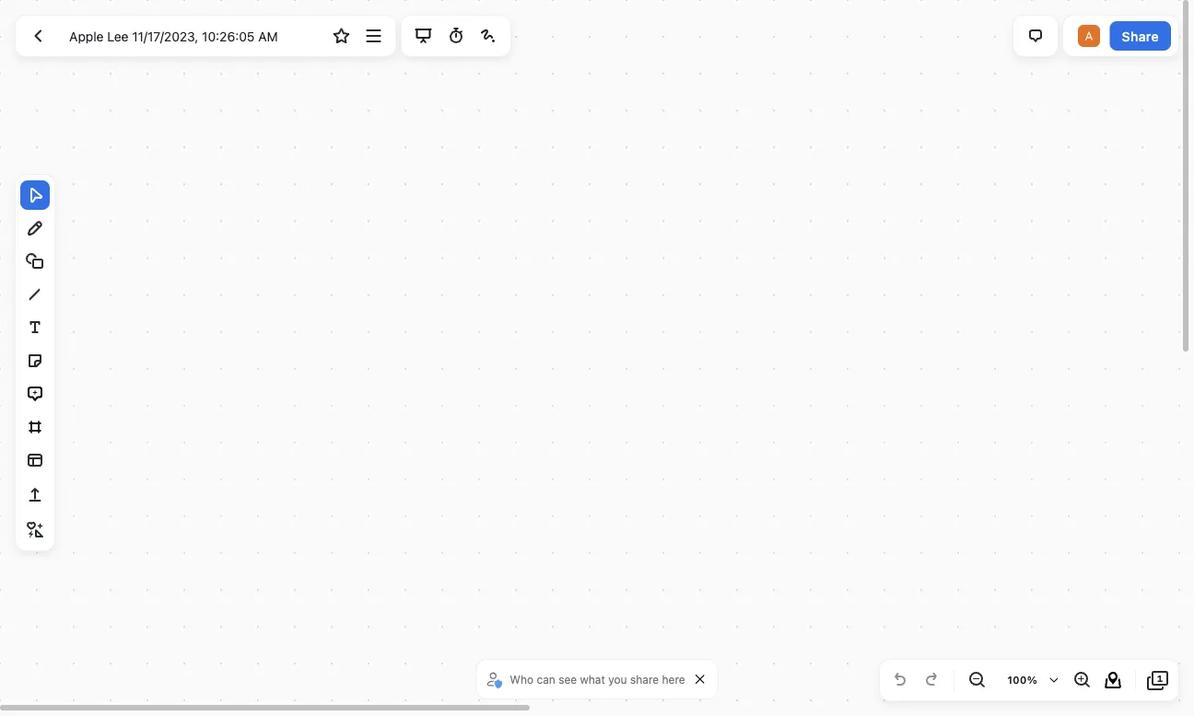 Task type: vqa. For each thing, say whether or not it's contained in the screenshot.
More options for Peterson image
no



Task type: locate. For each thing, give the bounding box(es) containing it.
you
[[608, 674, 627, 687]]

here
[[662, 674, 685, 687]]

laser image
[[477, 25, 499, 47]]

share
[[1122, 28, 1159, 44]]

100
[[1008, 675, 1027, 687]]

what
[[580, 674, 605, 687]]

who can see what you share here button
[[484, 666, 690, 694]]

star this whiteboard image
[[330, 25, 352, 47]]

zoom in image
[[1071, 670, 1093, 692]]

more options image
[[363, 25, 385, 47]]

templates image
[[24, 450, 46, 472]]

who
[[510, 674, 534, 687]]

zoom out image
[[966, 670, 988, 692]]

share button
[[1110, 21, 1171, 51]]

upload pdfs and images image
[[24, 485, 46, 507]]

timer image
[[445, 25, 467, 47]]

pages image
[[1147, 670, 1169, 692]]

mini map image
[[1102, 670, 1124, 692]]

present image
[[412, 25, 435, 47]]

can
[[537, 674, 555, 687]]

dashboard image
[[27, 25, 49, 47]]

comment panel image
[[1025, 25, 1047, 47]]

share
[[630, 674, 659, 687]]



Task type: describe. For each thing, give the bounding box(es) containing it.
who can see what you share here
[[510, 674, 685, 687]]

Document name text field
[[55, 21, 324, 51]]

see
[[559, 674, 577, 687]]

100 %
[[1008, 675, 1038, 687]]

more tools image
[[24, 520, 46, 542]]

%
[[1027, 675, 1038, 687]]



